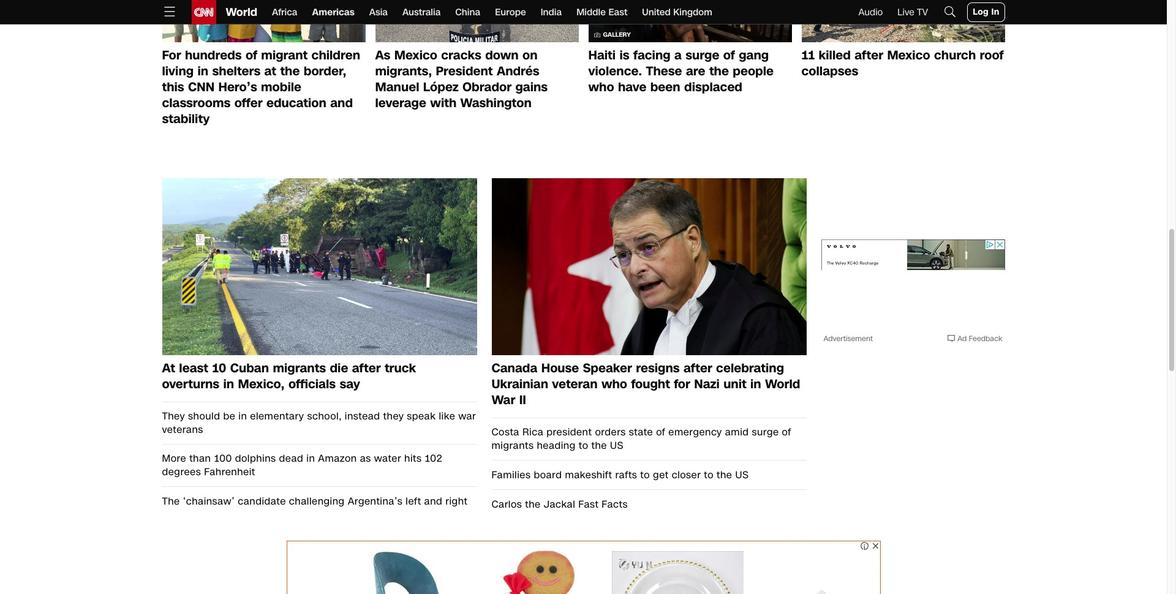 Task type: locate. For each thing, give the bounding box(es) containing it.
1 horizontal spatial migrants
[[492, 439, 534, 453]]

11 killed after mexico church roof collapses link
[[802, 47, 1005, 80]]

0 horizontal spatial and
[[330, 94, 353, 112]]

after right die
[[352, 360, 381, 377]]

tv
[[917, 6, 928, 18]]

ad
[[958, 334, 967, 344]]

families board makeshift rafts to get closer to the us link
[[492, 468, 806, 482]]

in right dead
[[306, 452, 315, 466]]

advertisement region
[[821, 178, 1005, 332], [286, 541, 881, 594]]

us left 'state'
[[610, 439, 624, 453]]

gallery link
[[588, 0, 792, 47]]

1 vertical spatial us
[[735, 468, 749, 482]]

us down amid
[[735, 468, 749, 482]]

in inside for hundreds of migrant children living in shelters at the border, this cnn hero's mobile classrooms offer education and stability
[[198, 63, 208, 80]]

0 vertical spatial us
[[610, 439, 624, 453]]

they
[[162, 409, 185, 423]]

be
[[223, 409, 235, 423]]

makeshift
[[565, 468, 612, 482]]

0 vertical spatial who
[[588, 79, 614, 96]]

emergency personnel work at the scene where several cuban migrants died after a truck accident in pijijiapan, chiapas, mexico october 1, 2023, in this screen grab taken from a handout video. cnn has blurred a portion of this image due to its graphic nature. image
[[162, 178, 477, 356]]

like
[[439, 409, 455, 423]]

0 vertical spatial migrants
[[273, 360, 326, 377]]

canada house speaker resigns after celebrating ukrainian veteran who fought for nazi unit in world war ii link
[[492, 360, 806, 409]]

1 vertical spatial migrants
[[492, 439, 534, 453]]

shelters
[[212, 63, 260, 80]]

been
[[650, 79, 680, 96]]

0 horizontal spatial mexico
[[394, 47, 437, 64]]

surge inside costa rica president orders state of emergency amid surge of migrants heading to the us
[[752, 425, 779, 439]]

manuel
[[375, 79, 419, 96]]

world right unit
[[765, 376, 800, 393]]

mexico down members of security forces, people and a priest work at a site where a church roof collapsed during sunday mass in ciudad madero, in tamaulipas state, mexico in this handout picture distributed to reuters on october 1, 2023. secretaria de seguridad publica tamaulipas/handout via reuters this image has been supplied by a third party. no resales. no archives
[[887, 47, 930, 64]]

in right living
[[198, 63, 208, 80]]

2 mexico from the left
[[887, 47, 930, 64]]

speaker
[[583, 360, 632, 377]]

of left at
[[246, 47, 257, 64]]

displaced
[[684, 79, 742, 96]]

instead
[[345, 409, 380, 423]]

canada
[[492, 360, 537, 377]]

officials
[[288, 376, 336, 393]]

the right at
[[280, 63, 300, 80]]

of right amid
[[782, 425, 791, 439]]

asia
[[369, 6, 388, 18]]

to left get
[[640, 468, 650, 482]]

these
[[646, 63, 682, 80]]

india link
[[541, 0, 562, 25]]

port-au-prince, haiti - september 12: a young displaced haitian mother holds her child inside a former church hall in downtown port-au-prince on september 12, 2023 in port-au-prince, haiti. since mid-2023 schools, churches, and sports halls have been improvised as emergency shelters to house the sudden influx of displaced residents driven out of their homes by a surge of gang violence. as a kenyan-led international force gets ready to help the haitian police, port-au-prince and other territories are controlled by armed groups amid a gang violence surge that, according to unicef, has led to nearly 200,000 people displaced across the country and 130,000 in port-au-prince alone. (photo by giles clarke/getty images) image
[[588, 0, 792, 42]]

2 horizontal spatial after
[[855, 47, 883, 64]]

have
[[618, 79, 646, 96]]

the up makeshift
[[591, 439, 607, 453]]

resigns
[[636, 360, 680, 377]]

1 vertical spatial world
[[765, 376, 800, 393]]

who left fought at right
[[601, 376, 627, 393]]

after right resigns
[[684, 360, 712, 377]]

nazi
[[694, 376, 720, 393]]

feedback
[[969, 334, 1002, 344]]

who left have
[[588, 79, 614, 96]]

the right closer at the right bottom
[[717, 468, 732, 482]]

facing
[[633, 47, 671, 64]]

0 horizontal spatial to
[[579, 439, 588, 453]]

haiti is facing a surge of gang violence. these are the people who have been displaced link
[[588, 47, 792, 96]]

to right "heading"
[[579, 439, 588, 453]]

fast
[[578, 498, 599, 512]]

1 vertical spatial who
[[601, 376, 627, 393]]

to right closer at the right bottom
[[704, 468, 714, 482]]

and
[[330, 94, 353, 112], [424, 495, 442, 509]]

africa link
[[272, 0, 297, 25]]

in inside canada house speaker resigns after celebrating ukrainian veteran who fought for nazi unit in world war ii
[[750, 376, 761, 393]]

1 vertical spatial and
[[424, 495, 442, 509]]

of left gang
[[723, 47, 735, 64]]

after inside 11 killed after mexico church roof collapses
[[855, 47, 883, 64]]

offer
[[234, 94, 263, 112]]

kingdom
[[673, 6, 712, 18]]

mexico right as
[[394, 47, 437, 64]]

in up be
[[223, 376, 234, 393]]

australia link
[[402, 0, 441, 25]]

at
[[162, 360, 175, 377]]

surge right a
[[686, 47, 719, 64]]

ukrainian
[[492, 376, 548, 393]]

house
[[541, 360, 579, 377]]

1 vertical spatial advertisement region
[[286, 541, 881, 594]]

and down border, at the left top of page
[[330, 94, 353, 112]]

die
[[330, 360, 348, 377]]

1 horizontal spatial after
[[684, 360, 712, 377]]

haiti is facing a surge of gang violence. these are the people who have been displaced
[[588, 47, 774, 96]]

0 horizontal spatial surge
[[686, 47, 719, 64]]

violence.
[[588, 63, 642, 80]]

0 vertical spatial surge
[[686, 47, 719, 64]]

0 horizontal spatial after
[[352, 360, 381, 377]]

world left africa link
[[226, 4, 257, 20]]

in
[[198, 63, 208, 80], [223, 376, 234, 393], [750, 376, 761, 393], [238, 409, 247, 423], [306, 452, 315, 466]]

1 horizontal spatial us
[[735, 468, 749, 482]]

families board makeshift rafts to get closer to the us
[[492, 468, 749, 482]]

ad feedback
[[958, 334, 1002, 344]]

speaker of the house of commons anthony rota speaks on parliament hill in ottawa, ontario, canada, on september 25, 2023. image
[[492, 178, 806, 356]]

1 vertical spatial surge
[[752, 425, 779, 439]]

audio
[[858, 6, 883, 18]]

surge right amid
[[752, 425, 779, 439]]

stability
[[162, 110, 210, 128]]

school,
[[307, 409, 342, 423]]

of inside haiti is facing a surge of gang violence. these are the people who have been displaced
[[723, 47, 735, 64]]

migrants left die
[[273, 360, 326, 377]]

and right left
[[424, 495, 442, 509]]

celebrating
[[716, 360, 784, 377]]

the right are
[[709, 63, 729, 80]]

1 mexico from the left
[[394, 47, 437, 64]]

in right be
[[238, 409, 247, 423]]

migrants inside costa rica president orders state of emergency amid surge of migrants heading to the us
[[492, 439, 534, 453]]

living
[[162, 63, 194, 80]]

roof
[[980, 47, 1004, 64]]

members of security forces, people and a priest work at a site where a church roof collapsed during sunday mass in ciudad madero, in tamaulipas state, mexico in this handout picture distributed to reuters on october 1, 2023. secretaria de seguridad publica tamaulipas/handout via reuters this image has been supplied by a third party. no resales. no archives image
[[802, 0, 1005, 42]]

in right unit
[[750, 376, 761, 393]]

migrants inside at least 10 cuban migrants die after truck overturns in mexico, officials say
[[273, 360, 326, 377]]

australia
[[402, 6, 441, 18]]

the inside for hundreds of migrant children living in shelters at the border, this cnn hero's mobile classrooms offer education and stability
[[280, 63, 300, 80]]

war
[[458, 409, 476, 423]]

migrants up families
[[492, 439, 534, 453]]

1 horizontal spatial surge
[[752, 425, 779, 439]]

speak
[[407, 409, 436, 423]]

1 horizontal spatial mexico
[[887, 47, 930, 64]]

0 vertical spatial world
[[226, 4, 257, 20]]

who
[[588, 79, 614, 96], [601, 376, 627, 393]]

the
[[280, 63, 300, 80], [709, 63, 729, 80], [591, 439, 607, 453], [717, 468, 732, 482], [525, 498, 541, 512]]

to
[[579, 439, 588, 453], [640, 468, 650, 482], [704, 468, 714, 482]]

as
[[375, 47, 390, 64]]

church
[[934, 47, 976, 64]]

classrooms
[[162, 94, 231, 112]]

obrador
[[462, 79, 512, 96]]

migrants,
[[375, 63, 432, 80]]

who inside haiti is facing a surge of gang violence. these are the people who have been displaced
[[588, 79, 614, 96]]

they
[[383, 409, 404, 423]]

0 horizontal spatial migrants
[[273, 360, 326, 377]]

say
[[340, 376, 360, 393]]

audio link
[[858, 6, 883, 18]]

log
[[973, 6, 989, 18]]

members of the mexican national guard stand on the border between mexico and guatemala on october 21, 2022. image
[[375, 0, 579, 42]]

mobile
[[261, 79, 301, 96]]

right
[[446, 495, 468, 509]]

world inside canada house speaker resigns after celebrating ukrainian veteran who fought for nazi unit in world war ii
[[765, 376, 800, 393]]

0 vertical spatial and
[[330, 94, 353, 112]]

after right the killed
[[855, 47, 883, 64]]

at
[[264, 63, 276, 80]]

0 horizontal spatial us
[[610, 439, 624, 453]]

1 horizontal spatial world
[[765, 376, 800, 393]]

11
[[802, 47, 815, 64]]

president
[[436, 63, 493, 80]]



Task type: vqa. For each thing, say whether or not it's contained in the screenshot.
TUTOR,
no



Task type: describe. For each thing, give the bounding box(es) containing it.
the right carlos at the bottom left
[[525, 498, 541, 512]]

dead
[[279, 452, 303, 466]]

with
[[430, 94, 456, 112]]

ii
[[519, 392, 526, 409]]

canada house speaker resigns after celebrating ukrainian veteran who fought for nazi unit in world war ii
[[492, 360, 800, 409]]

as mexico cracks down on migrants, president andrés manuel lópez obrador gains leverage with washington
[[375, 47, 548, 112]]

1 horizontal spatial to
[[640, 468, 650, 482]]

heading
[[537, 439, 576, 453]]

carlos
[[492, 498, 522, 512]]

lópez
[[423, 79, 459, 96]]

the inside haiti is facing a surge of gang violence. these are the people who have been displaced
[[709, 63, 729, 80]]

estefania rebellon group finger painting cnnheroes image
[[162, 0, 365, 42]]

0 horizontal spatial world
[[226, 4, 257, 20]]

'chainsaw'
[[183, 495, 235, 509]]

americas
[[312, 6, 355, 18]]

costa rica president orders state of emergency amid surge of migrants heading to the us link
[[492, 425, 806, 453]]

more
[[162, 452, 186, 466]]

of right 'state'
[[656, 425, 665, 439]]

on
[[522, 47, 538, 64]]

is
[[620, 47, 629, 64]]

united kingdom
[[642, 6, 712, 18]]

degrees
[[162, 465, 201, 479]]

for
[[674, 376, 690, 393]]

leverage
[[375, 94, 426, 112]]

for hundreds of migrant children living in shelters at the border, this cnn hero's mobile classrooms offer education and stability link
[[162, 47, 365, 128]]

10
[[212, 360, 226, 377]]

the
[[162, 495, 180, 509]]

at least 10 cuban migrants die after truck overturns in mexico, officials say
[[162, 360, 416, 393]]

migrant
[[261, 47, 308, 64]]

dolphins
[[235, 452, 276, 466]]

the inside costa rica president orders state of emergency amid surge of migrants heading to the us
[[591, 439, 607, 453]]

hundreds
[[185, 47, 242, 64]]

cuban
[[230, 360, 269, 377]]

mexico,
[[238, 376, 285, 393]]

cnn
[[188, 79, 214, 96]]

after inside canada house speaker resigns after celebrating ukrainian veteran who fought for nazi unit in world war ii
[[684, 360, 712, 377]]

2 horizontal spatial to
[[704, 468, 714, 482]]

us inside costa rica president orders state of emergency amid surge of migrants heading to the us
[[610, 439, 624, 453]]

should
[[188, 409, 220, 423]]

veterans
[[162, 423, 203, 437]]

after inside at least 10 cuban migrants die after truck overturns in mexico, officials say
[[352, 360, 381, 377]]

world link
[[216, 0, 257, 25]]

surge inside haiti is facing a surge of gang violence. these are the people who have been displaced
[[686, 47, 719, 64]]

border,
[[304, 63, 346, 80]]

0 vertical spatial advertisement region
[[821, 178, 1005, 332]]

1 horizontal spatial and
[[424, 495, 442, 509]]

gallery
[[603, 31, 631, 39]]

education
[[266, 94, 326, 112]]

unit
[[723, 376, 746, 393]]

middle
[[577, 6, 606, 18]]

argentina's
[[348, 495, 403, 509]]

in inside more than 100 dolphins dead in amazon as water hits 102 degrees fahrenheit
[[306, 452, 315, 466]]

orders
[[595, 425, 626, 439]]

families
[[492, 468, 531, 482]]

least
[[179, 360, 208, 377]]

veteran
[[552, 376, 598, 393]]

collapses
[[802, 63, 858, 80]]

a
[[674, 47, 682, 64]]

in inside at least 10 cuban migrants die after truck overturns in mexico, officials say
[[223, 376, 234, 393]]

mexico inside as mexico cracks down on migrants, president andrés manuel lópez obrador gains leverage with washington
[[394, 47, 437, 64]]

as mexico cracks down on migrants, president andrés manuel lópez obrador gains leverage with washington link
[[375, 47, 579, 112]]

for hundreds of migrant children living in shelters at the border, this cnn hero's mobile classrooms offer education and stability
[[162, 47, 360, 128]]

rafts
[[615, 468, 637, 482]]

down
[[485, 47, 519, 64]]

rica
[[522, 425, 543, 439]]

as
[[360, 452, 371, 466]]

who inside canada house speaker resigns after celebrating ukrainian veteran who fought for nazi unit in world war ii
[[601, 376, 627, 393]]

to inside costa rica president orders state of emergency amid surge of migrants heading to the us
[[579, 439, 588, 453]]

and inside for hundreds of migrant children living in shelters at the border, this cnn hero's mobile classrooms offer education and stability
[[330, 94, 353, 112]]

search icon image
[[943, 4, 957, 19]]

east
[[609, 6, 627, 18]]

closer
[[672, 468, 701, 482]]

of inside for hundreds of migrant children living in shelters at the border, this cnn hero's mobile classrooms offer education and stability
[[246, 47, 257, 64]]

open menu icon image
[[162, 4, 177, 19]]

andrés
[[497, 63, 539, 80]]

carlos the jackal fast facts link
[[492, 498, 806, 512]]

state
[[629, 425, 653, 439]]

challenging
[[289, 495, 345, 509]]

this
[[162, 79, 184, 96]]

costa rica president orders state of emergency amid surge of migrants heading to the us
[[492, 425, 791, 453]]

hits
[[404, 452, 422, 466]]

africa
[[272, 6, 297, 18]]

for
[[162, 47, 181, 64]]

in inside they should be in elementary school, instead they speak like war veterans
[[238, 409, 247, 423]]

the 'chainsaw' candidate challenging argentina's left and right
[[162, 495, 468, 509]]

middle east link
[[577, 0, 627, 25]]

costa
[[492, 425, 519, 439]]

than
[[189, 452, 211, 466]]

china
[[455, 6, 480, 18]]

live
[[898, 6, 914, 18]]

asia link
[[369, 0, 388, 25]]

mexico inside 11 killed after mexico church roof collapses
[[887, 47, 930, 64]]

left
[[406, 495, 421, 509]]

the 'chainsaw' candidate challenging argentina's left and right link
[[162, 495, 477, 509]]

middle east
[[577, 6, 627, 18]]



